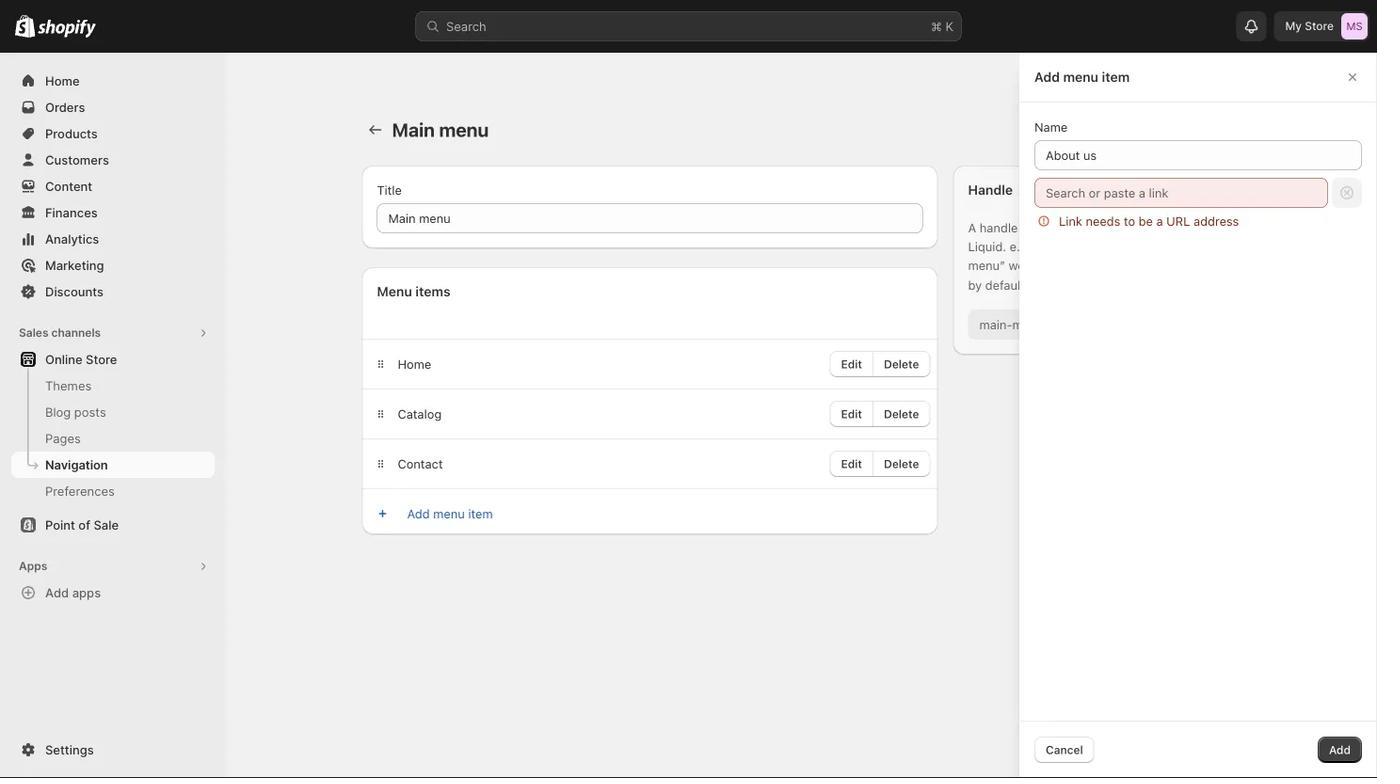 Task type: describe. For each thing, give the bounding box(es) containing it.
pages link
[[11, 425, 215, 452]]

discounts link
[[11, 279, 215, 305]]

settings link
[[11, 737, 215, 763]]

apps button
[[11, 553, 215, 580]]

online
[[45, 352, 82, 367]]

themes
[[45, 378, 92, 393]]

point of sale
[[45, 518, 119, 532]]

apps
[[19, 560, 47, 573]]

orders link
[[11, 94, 215, 120]]

store for my store
[[1305, 19, 1334, 33]]

add apps
[[45, 585, 101, 600]]

of
[[78, 518, 90, 532]]

content link
[[11, 173, 215, 200]]

⌘ k
[[931, 19, 954, 33]]

point of sale link
[[11, 512, 215, 538]]

navigation
[[45, 457, 108, 472]]

sales channels button
[[11, 320, 215, 346]]

navigation link
[[11, 452, 215, 478]]

home
[[45, 73, 80, 88]]

content
[[45, 179, 92, 193]]

shopify image
[[38, 19, 96, 38]]

blog posts link
[[11, 399, 215, 425]]

blog
[[45, 405, 71, 419]]

online store link
[[11, 346, 215, 373]]

customers
[[45, 152, 109, 167]]

home link
[[11, 68, 215, 94]]

add apps button
[[11, 580, 215, 606]]



Task type: locate. For each thing, give the bounding box(es) containing it.
pages
[[45, 431, 81, 446]]

my
[[1285, 19, 1302, 33]]

sales
[[19, 326, 48, 340]]

discounts
[[45, 284, 104, 299]]

products
[[45, 126, 98, 141]]

products link
[[11, 120, 215, 147]]

apps
[[72, 585, 101, 600]]

1 horizontal spatial store
[[1305, 19, 1334, 33]]

add
[[45, 585, 69, 600]]

preferences link
[[11, 478, 215, 505]]

0 horizontal spatial store
[[86, 352, 117, 367]]

finances link
[[11, 200, 215, 226]]

customers link
[[11, 147, 215, 173]]

analytics link
[[11, 226, 215, 252]]

finances
[[45, 205, 98, 220]]

preferences
[[45, 484, 115, 498]]

sale
[[94, 518, 119, 532]]

point
[[45, 518, 75, 532]]

0 vertical spatial store
[[1305, 19, 1334, 33]]

⌘
[[931, 19, 942, 33]]

my store
[[1285, 19, 1334, 33]]

online store
[[45, 352, 117, 367]]

store for online store
[[86, 352, 117, 367]]

store
[[1305, 19, 1334, 33], [86, 352, 117, 367]]

k
[[946, 19, 954, 33]]

point of sale button
[[0, 512, 226, 538]]

themes link
[[11, 373, 215, 399]]

store right my
[[1305, 19, 1334, 33]]

shopify image
[[15, 15, 35, 37]]

1 vertical spatial store
[[86, 352, 117, 367]]

analytics
[[45, 232, 99, 246]]

channels
[[51, 326, 101, 340]]

blog posts
[[45, 405, 106, 419]]

store down sales channels button
[[86, 352, 117, 367]]

marketing
[[45, 258, 104, 273]]

orders
[[45, 100, 85, 114]]

posts
[[74, 405, 106, 419]]

sales channels
[[19, 326, 101, 340]]

my store image
[[1341, 13, 1368, 40]]

search
[[446, 19, 486, 33]]

marketing link
[[11, 252, 215, 279]]

settings
[[45, 743, 94, 757]]



Task type: vqa. For each thing, say whether or not it's contained in the screenshot.
SHOP SETTINGS MENU element at the left of the page
no



